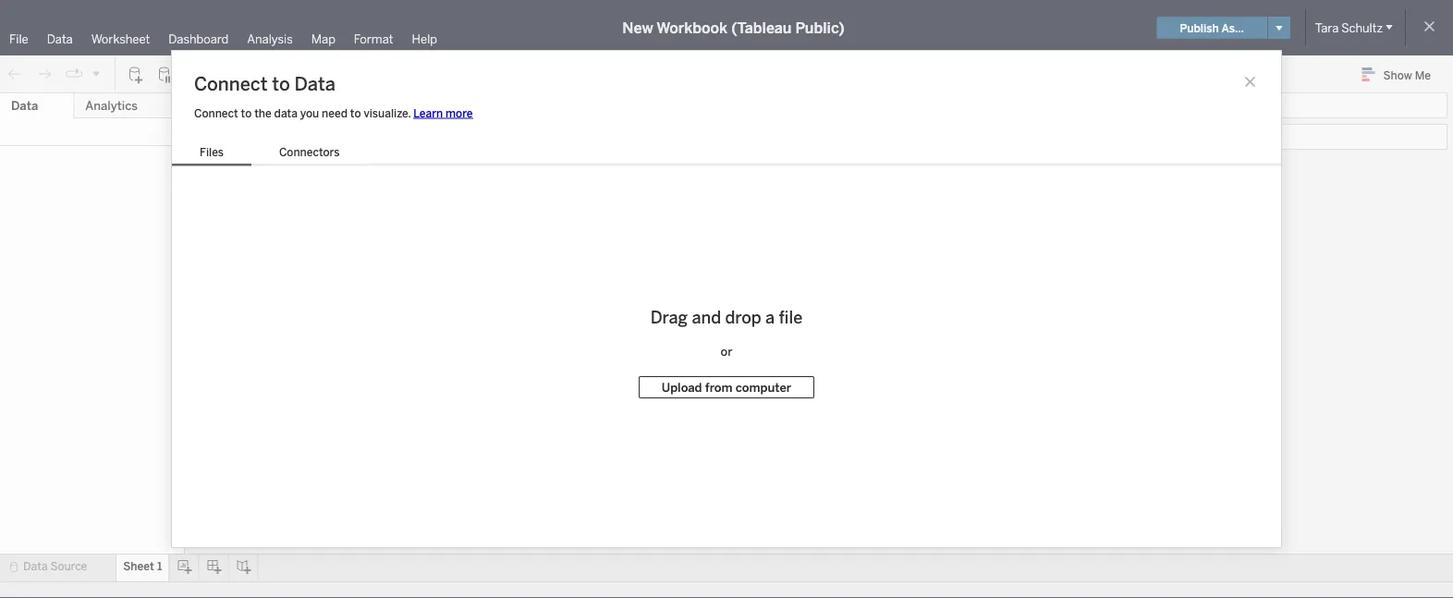 Task type: describe. For each thing, give the bounding box(es) containing it.
public)
[[796, 19, 845, 37]]

and
[[692, 308, 721, 328]]

swap rows and columns image
[[317, 65, 336, 84]]

pages
[[213, 99, 244, 112]]

files
[[200, 146, 224, 159]]

0 horizontal spatial sheet
[[123, 560, 154, 573]]

drop field here
[[762, 396, 838, 409]]

analysis
[[247, 31, 293, 46]]

map
[[311, 31, 336, 46]]

more
[[446, 106, 473, 120]]

format
[[354, 31, 394, 46]]

tara
[[1316, 20, 1339, 35]]

upload
[[662, 380, 702, 395]]

list box containing files
[[172, 142, 368, 166]]

connect for connect to the data you need to visualize. learn more
[[194, 106, 238, 120]]

connect for connect to data
[[194, 73, 268, 95]]

drop
[[762, 396, 787, 409]]

drag
[[651, 308, 688, 328]]

connect to data
[[194, 73, 336, 95]]

(tableau
[[732, 19, 792, 37]]

computer
[[736, 380, 792, 395]]

a
[[766, 308, 775, 328]]

new
[[623, 19, 653, 37]]

as...
[[1222, 21, 1245, 34]]

0 vertical spatial sheet 1
[[368, 165, 434, 191]]

publish as...
[[1181, 21, 1245, 34]]

undo image
[[6, 65, 24, 84]]

new worksheet image
[[198, 65, 224, 84]]

1 vertical spatial sheet 1
[[123, 560, 162, 573]]

data down undo image
[[11, 98, 38, 113]]

redo image
[[35, 65, 54, 84]]

publish as... button
[[1157, 17, 1268, 39]]

data
[[274, 106, 298, 120]]

visualize.
[[364, 106, 411, 120]]

workbook
[[657, 19, 728, 37]]

data up you
[[295, 73, 336, 95]]

learn more link
[[414, 106, 473, 120]]

upload from computer
[[662, 380, 792, 395]]

new data source image
[[127, 65, 145, 84]]

2 horizontal spatial to
[[350, 106, 361, 120]]

need
[[322, 106, 348, 120]]

new workbook (tableau public)
[[623, 19, 845, 37]]

tara schultz
[[1316, 20, 1383, 35]]



Task type: locate. For each thing, give the bounding box(es) containing it.
1 vertical spatial connect
[[194, 106, 238, 120]]

to up data
[[272, 73, 290, 95]]

dashboard
[[169, 31, 229, 46]]

to for the
[[241, 106, 252, 120]]

1 horizontal spatial to
[[272, 73, 290, 95]]

0 vertical spatial connect
[[194, 73, 268, 95]]

0 vertical spatial 1
[[423, 165, 434, 191]]

drag and drop a file
[[651, 308, 803, 328]]

worksheet
[[91, 31, 150, 46]]

file
[[9, 31, 28, 46]]

sheet
[[368, 165, 419, 191], [123, 560, 154, 573]]

the
[[254, 106, 272, 120]]

drop
[[725, 308, 762, 328]]

data up replay animation image
[[47, 31, 73, 46]]

data left source
[[23, 560, 48, 573]]

to left the
[[241, 106, 252, 120]]

help
[[412, 31, 437, 46]]

1
[[423, 165, 434, 191], [157, 560, 162, 573]]

data
[[47, 31, 73, 46], [295, 73, 336, 95], [11, 98, 38, 113], [23, 560, 48, 573]]

data source
[[23, 560, 87, 573]]

connect down new worksheet icon
[[194, 106, 238, 120]]

1 connect from the top
[[194, 73, 268, 95]]

list box
[[172, 142, 368, 166]]

show
[[1384, 68, 1413, 82]]

1 down learn
[[423, 165, 434, 191]]

replay animation image
[[65, 65, 83, 83]]

sheet 1 down visualize. at the top left
[[368, 165, 434, 191]]

schultz
[[1342, 20, 1383, 35]]

0 horizontal spatial to
[[241, 106, 252, 120]]

sheet 1
[[368, 165, 434, 191], [123, 560, 162, 573]]

connect
[[194, 73, 268, 95], [194, 106, 238, 120]]

upload from computer button
[[639, 376, 815, 398]]

to
[[272, 73, 290, 95], [241, 106, 252, 120], [350, 106, 361, 120]]

1 vertical spatial sheet
[[123, 560, 154, 573]]

0 vertical spatial sheet
[[368, 165, 419, 191]]

0 horizontal spatial sheet 1
[[123, 560, 162, 573]]

sheet right source
[[123, 560, 154, 573]]

source
[[50, 560, 87, 573]]

columns
[[383, 98, 429, 112]]

connect up pages
[[194, 73, 268, 95]]

1 horizontal spatial sheet
[[368, 165, 419, 191]]

to for data
[[272, 73, 290, 95]]

1 horizontal spatial 1
[[423, 165, 434, 191]]

field
[[790, 396, 812, 409]]

clear sheet image
[[264, 65, 294, 84]]

1 vertical spatial 1
[[157, 560, 162, 573]]

sheet 1 right source
[[123, 560, 162, 573]]

collapse image
[[169, 101, 180, 112]]

you
[[300, 106, 319, 120]]

sheet down visualize. at the top left
[[368, 165, 419, 191]]

show me button
[[1354, 60, 1448, 89]]

show me
[[1384, 68, 1432, 82]]

pause auto updates image
[[156, 65, 175, 84]]

1 horizontal spatial sheet 1
[[368, 165, 434, 191]]

or
[[721, 344, 733, 359]]

connectors
[[279, 146, 340, 159]]

1 right source
[[157, 560, 162, 573]]

to right need
[[350, 106, 361, 120]]

analytics
[[85, 98, 138, 113]]

replay animation image
[[91, 68, 102, 79]]

connect to the data you need to visualize. learn more
[[194, 106, 473, 120]]

duplicate image
[[235, 65, 253, 84]]

here
[[815, 396, 838, 409]]

learn
[[414, 106, 443, 120]]

2 connect from the top
[[194, 106, 238, 120]]

me
[[1416, 68, 1432, 82]]

file
[[779, 308, 803, 328]]

filters
[[213, 148, 245, 161]]

0 horizontal spatial 1
[[157, 560, 162, 573]]

publish
[[1181, 21, 1220, 34]]

from
[[705, 380, 733, 395]]



Task type: vqa. For each thing, say whether or not it's contained in the screenshot.
the Search input field
no



